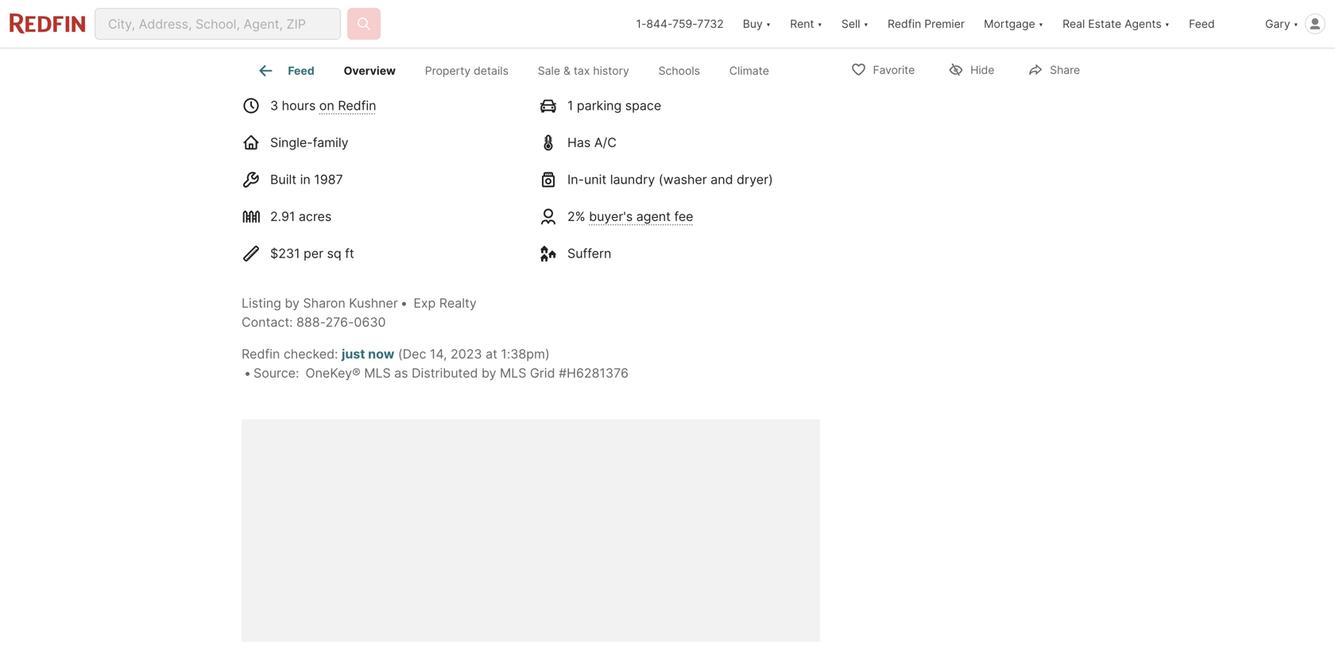 Task type: vqa. For each thing, say whether or not it's contained in the screenshot.
the $39,085 to the right
no



Task type: describe. For each thing, give the bounding box(es) containing it.
gary ▾
[[1266, 17, 1299, 31]]

2%
[[568, 209, 586, 224]]

real estate agents ▾ button
[[1054, 0, 1180, 48]]

844-
[[647, 17, 673, 31]]

▾ inside the real estate agents ▾ link
[[1165, 17, 1170, 31]]

sq
[[327, 246, 342, 261]]

hide button
[[935, 53, 1008, 85]]

built
[[270, 172, 297, 187]]

$231 per sq ft
[[270, 246, 354, 261]]

agents
[[1125, 17, 1162, 31]]

1-844-759-7732
[[636, 17, 724, 31]]

and
[[711, 172, 733, 187]]

distributed
[[412, 365, 478, 381]]

sell
[[842, 17, 861, 31]]

premier
[[925, 17, 965, 31]]

per
[[304, 246, 324, 261]]

▾ for gary ▾
[[1294, 17, 1299, 31]]

ft
[[345, 246, 354, 261]]

on
[[319, 98, 335, 113]]

1-
[[636, 17, 647, 31]]

property details
[[425, 64, 509, 77]]

onekey®
[[306, 365, 361, 381]]

redfin checked: just now (dec 14, 2023 at 1:38pm) • source: onekey® mls as distributed by mls grid # h6281376
[[242, 346, 629, 381]]

feed inside the feed button
[[1190, 17, 1215, 31]]

overview tab
[[329, 52, 411, 90]]

family
[[313, 135, 349, 150]]

at
[[486, 346, 498, 362]]

sale
[[538, 64, 561, 77]]

2 mls from the left
[[500, 365, 527, 381]]

in-unit laundry (washer and dryer)
[[568, 172, 773, 187]]

mortgage
[[984, 17, 1036, 31]]

2% buyer's agent fee
[[568, 209, 694, 224]]

has a/c
[[568, 135, 617, 150]]

checked:
[[284, 346, 338, 362]]

rent ▾ button
[[781, 0, 832, 48]]

real estate agents ▾ link
[[1063, 0, 1170, 48]]

on redfin link
[[319, 98, 377, 113]]

sale & tax history
[[538, 64, 630, 77]]

overview
[[344, 64, 396, 77]]

sell ▾
[[842, 17, 869, 31]]

(washer
[[659, 172, 707, 187]]

feed button
[[1180, 0, 1256, 48]]

feed inside feed link
[[288, 64, 315, 77]]

redfin for premier
[[888, 17, 922, 31]]

a/c
[[595, 135, 617, 150]]

sell ▾ button
[[832, 0, 879, 48]]

space
[[626, 98, 662, 113]]

tab list containing feed
[[242, 49, 797, 90]]

listing
[[242, 295, 281, 311]]

buyer's
[[589, 209, 633, 224]]

grid
[[530, 365, 555, 381]]

sale & tax history tab
[[523, 52, 644, 90]]

real
[[1063, 17, 1086, 31]]

parking
[[577, 98, 622, 113]]

schools
[[659, 64, 700, 77]]

single-
[[270, 135, 313, 150]]

contact: 888-276-0630
[[242, 314, 386, 330]]

just
[[342, 346, 365, 362]]

7732
[[698, 17, 724, 31]]

property
[[425, 64, 471, 77]]

buy ▾ button
[[734, 0, 781, 48]]

in-
[[568, 172, 584, 187]]

hours
[[282, 98, 316, 113]]

h6281376
[[567, 365, 629, 381]]

(dec
[[398, 346, 426, 362]]

1987
[[314, 172, 343, 187]]

property details tab
[[411, 52, 523, 90]]

rent ▾ button
[[790, 0, 823, 48]]

agent
[[637, 209, 671, 224]]

▾ for mortgage ▾
[[1039, 17, 1044, 31]]

1
[[568, 98, 574, 113]]

tax
[[574, 64, 590, 77]]

&
[[564, 64, 571, 77]]

contact:
[[242, 314, 293, 330]]

0 vertical spatial by
[[285, 295, 300, 311]]

in
[[300, 172, 311, 187]]

has
[[568, 135, 591, 150]]

14,
[[430, 346, 447, 362]]



Task type: locate. For each thing, give the bounding box(es) containing it.
1 horizontal spatial by
[[482, 365, 497, 381]]

mortgage ▾ button
[[984, 0, 1044, 48]]

▾ inside mortgage ▾ dropdown button
[[1039, 17, 1044, 31]]

schools tab
[[644, 52, 715, 90]]

• inside "redfin checked: just now (dec 14, 2023 at 1:38pm) • source: onekey® mls as distributed by mls grid # h6281376"
[[244, 365, 251, 381]]

• left source:
[[244, 365, 251, 381]]

▾
[[766, 17, 771, 31], [818, 17, 823, 31], [864, 17, 869, 31], [1039, 17, 1044, 31], [1165, 17, 1170, 31], [1294, 17, 1299, 31]]

source:
[[254, 365, 299, 381]]

▾ right mortgage
[[1039, 17, 1044, 31]]

1 horizontal spatial •
[[401, 295, 408, 311]]

1 horizontal spatial redfin
[[338, 98, 377, 113]]

0 vertical spatial feed
[[1190, 17, 1215, 31]]

▾ inside rent ▾ dropdown button
[[818, 17, 823, 31]]

▾ right sell
[[864, 17, 869, 31]]

1 horizontal spatial mls
[[500, 365, 527, 381]]

▾ inside buy ▾ dropdown button
[[766, 17, 771, 31]]

1 mls from the left
[[364, 365, 391, 381]]

1 vertical spatial by
[[482, 365, 497, 381]]

real estate agents ▾
[[1063, 17, 1170, 31]]

0 horizontal spatial by
[[285, 295, 300, 311]]

0 horizontal spatial feed
[[288, 64, 315, 77]]

4 ▾ from the left
[[1039, 17, 1044, 31]]

redfin left premier
[[888, 17, 922, 31]]

suffern
[[568, 246, 612, 261]]

mortgage ▾ button
[[975, 0, 1054, 48]]

2 ▾ from the left
[[818, 17, 823, 31]]

0 vertical spatial •
[[401, 295, 408, 311]]

1 ▾ from the left
[[766, 17, 771, 31]]

redfin premier
[[888, 17, 965, 31]]

by inside "redfin checked: just now (dec 14, 2023 at 1:38pm) • source: onekey® mls as distributed by mls grid # h6281376"
[[482, 365, 497, 381]]

kushner
[[349, 295, 398, 311]]

redfin up source:
[[242, 346, 280, 362]]

feed right agents
[[1190, 17, 1215, 31]]

rent
[[790, 17, 815, 31]]

redfin premier button
[[879, 0, 975, 48]]

favorite
[[873, 63, 915, 77]]

3 hours on redfin
[[270, 98, 377, 113]]

fee
[[675, 209, 694, 224]]

just now link
[[342, 346, 395, 362]]

• left exp
[[401, 295, 408, 311]]

gary
[[1266, 17, 1291, 31]]

buy ▾ button
[[743, 0, 771, 48]]

#
[[559, 365, 567, 381]]

2023
[[451, 346, 482, 362]]

759-
[[673, 17, 698, 31]]

2 horizontal spatial redfin
[[888, 17, 922, 31]]

0 horizontal spatial redfin
[[242, 346, 280, 362]]

realty
[[440, 295, 477, 311]]

redfin inside "redfin checked: just now (dec 14, 2023 at 1:38pm) • source: onekey® mls as distributed by mls grid # h6281376"
[[242, 346, 280, 362]]

1 vertical spatial •
[[244, 365, 251, 381]]

built in 1987
[[270, 172, 343, 187]]

buy ▾
[[743, 17, 771, 31]]

share button
[[1015, 53, 1094, 85]]

2.91
[[270, 209, 295, 224]]

0 horizontal spatial mls
[[364, 365, 391, 381]]

6 ▾ from the left
[[1294, 17, 1299, 31]]

1 vertical spatial redfin
[[338, 98, 377, 113]]

City, Address, School, Agent, ZIP search field
[[95, 8, 341, 40]]

feed up hours
[[288, 64, 315, 77]]

share
[[1051, 63, 1081, 77]]

buyer's agent fee link
[[589, 209, 694, 224]]

history
[[593, 64, 630, 77]]

tab list
[[242, 49, 797, 90]]

estate
[[1089, 17, 1122, 31]]

mls
[[364, 365, 391, 381], [500, 365, 527, 381]]

single-family
[[270, 135, 349, 150]]

5 ▾ from the left
[[1165, 17, 1170, 31]]

redfin for checked:
[[242, 346, 280, 362]]

buy
[[743, 17, 763, 31]]

mls down now on the bottom left of page
[[364, 365, 391, 381]]

rent ▾
[[790, 17, 823, 31]]

mortgage ▾
[[984, 17, 1044, 31]]

redfin inside button
[[888, 17, 922, 31]]

submit search image
[[356, 16, 372, 32]]

2 vertical spatial redfin
[[242, 346, 280, 362]]

▾ for rent ▾
[[818, 17, 823, 31]]

3 ▾ from the left
[[864, 17, 869, 31]]

redfin right on
[[338, 98, 377, 113]]

unit
[[584, 172, 607, 187]]

by down at on the bottom of page
[[482, 365, 497, 381]]

mls down 1:38pm)
[[500, 365, 527, 381]]

▾ inside sell ▾ dropdown button
[[864, 17, 869, 31]]

3
[[270, 98, 278, 113]]

climate
[[730, 64, 770, 77]]

▾ right buy
[[766, 17, 771, 31]]

sell ▾ button
[[842, 0, 869, 48]]

▾ right gary
[[1294, 17, 1299, 31]]

feed
[[1190, 17, 1215, 31], [288, 64, 315, 77]]

feed link
[[256, 61, 315, 80]]

0630
[[354, 314, 386, 330]]

▾ right rent at the right top of page
[[818, 17, 823, 31]]

1-844-759-7732 link
[[636, 17, 724, 31]]

hide
[[971, 63, 995, 77]]

climate tab
[[715, 52, 784, 90]]

$231
[[270, 246, 300, 261]]

▾ for buy ▾
[[766, 17, 771, 31]]

acres
[[299, 209, 332, 224]]

as
[[394, 365, 408, 381]]

exp
[[414, 295, 436, 311]]

by
[[285, 295, 300, 311], [482, 365, 497, 381]]

1 parking space
[[568, 98, 662, 113]]

▾ right agents
[[1165, 17, 1170, 31]]

•
[[401, 295, 408, 311], [244, 365, 251, 381]]

0 horizontal spatial •
[[244, 365, 251, 381]]

laundry
[[610, 172, 655, 187]]

▾ for sell ▾
[[864, 17, 869, 31]]

888-
[[297, 314, 326, 330]]

by up the 888-
[[285, 295, 300, 311]]

redfin
[[888, 17, 922, 31], [338, 98, 377, 113], [242, 346, 280, 362]]

dryer)
[[737, 172, 773, 187]]

favorite button
[[838, 53, 929, 85]]

listing by sharon kushner • exp realty
[[242, 295, 477, 311]]

now
[[368, 346, 395, 362]]

1 horizontal spatial feed
[[1190, 17, 1215, 31]]

1:38pm)
[[501, 346, 550, 362]]

sharon
[[303, 295, 346, 311]]

0 vertical spatial redfin
[[888, 17, 922, 31]]

1 vertical spatial feed
[[288, 64, 315, 77]]



